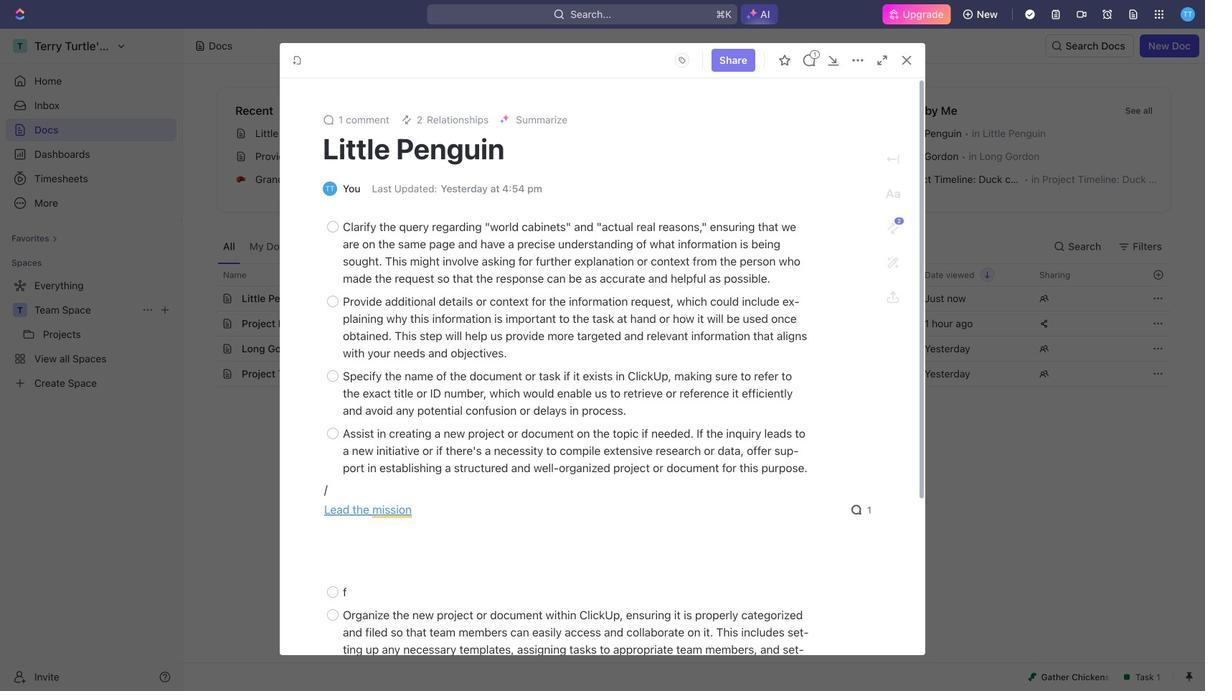 Task type: vqa. For each thing, say whether or not it's contained in the screenshot.
the drumstick bite "image"
yes



Task type: locate. For each thing, give the bounding box(es) containing it.
team space, , element
[[13, 303, 27, 317]]

cell
[[202, 286, 217, 311], [802, 286, 916, 311], [202, 311, 217, 336], [802, 311, 916, 336], [202, 337, 217, 361], [802, 337, 916, 361], [202, 362, 217, 386]]

dropdown menu image
[[671, 49, 694, 72]]

column header
[[202, 263, 217, 286]]

row
[[202, 263, 1171, 286], [202, 286, 1171, 311], [202, 311, 1171, 337], [202, 336, 1171, 362], [202, 361, 1171, 387]]

1 row from the top
[[202, 263, 1171, 286]]

table
[[202, 263, 1171, 387]]

5 row from the top
[[202, 361, 1171, 387]]

tab list
[[217, 230, 573, 263]]



Task type: describe. For each thing, give the bounding box(es) containing it.
drumstick bite image
[[1029, 673, 1037, 681]]

3 row from the top
[[202, 311, 1171, 337]]

2 row from the top
[[202, 286, 1171, 311]]

sidebar navigation
[[0, 29, 183, 691]]

4 row from the top
[[202, 336, 1171, 362]]



